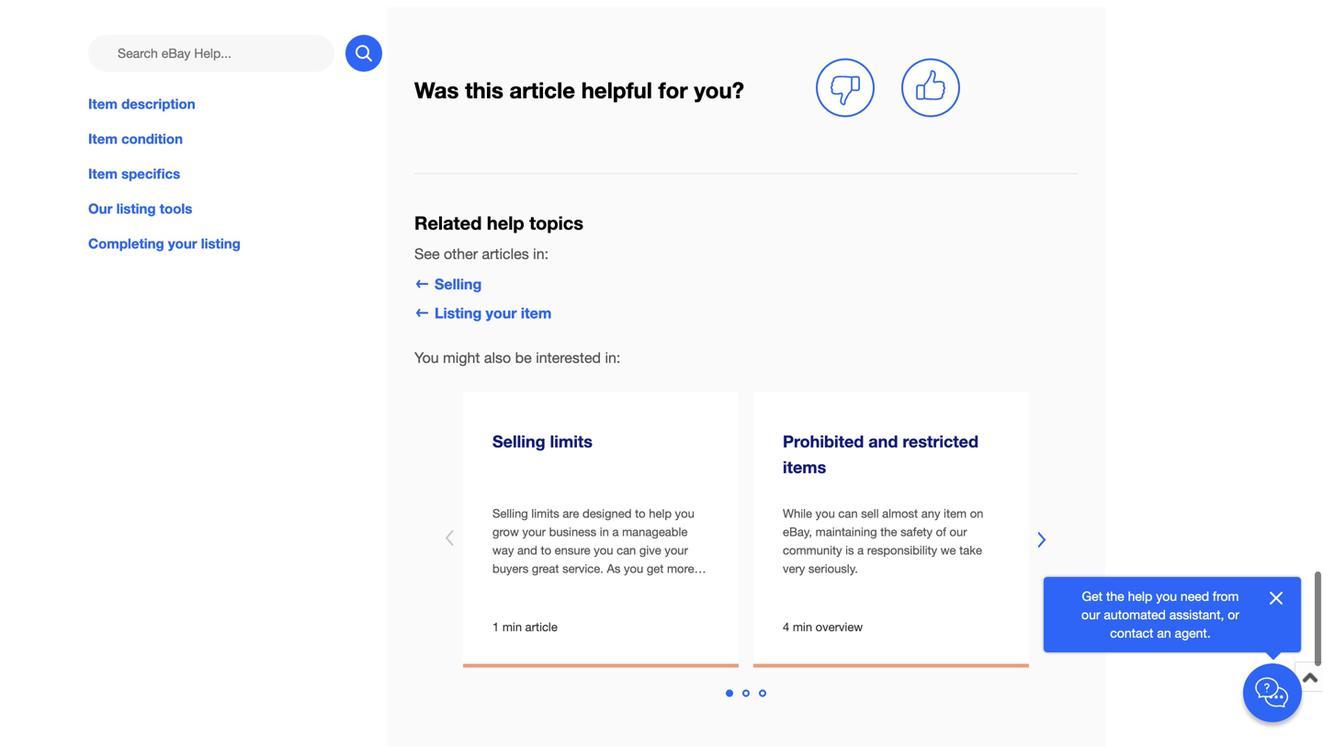 Task type: describe. For each thing, give the bounding box(es) containing it.
related help topics
[[414, 212, 584, 234]]

listing
[[435, 304, 482, 322]]

agent.
[[1175, 625, 1211, 641]]

you
[[414, 349, 439, 366]]

you right as
[[624, 561, 643, 576]]

designed
[[583, 506, 632, 520]]

other
[[444, 245, 478, 262]]

limit.
[[595, 598, 620, 612]]

we
[[941, 543, 956, 557]]

articles
[[482, 245, 529, 262]]

was this article helpful for you?
[[414, 77, 744, 103]]

comfortable
[[493, 580, 557, 594]]

while you can sell almost any item on ebay, maintaining the safety of our community is a responsibility we take very seriously.
[[783, 506, 984, 576]]

this
[[465, 77, 503, 103]]

buyer
[[606, 580, 636, 594]]

selling limits are designed to help you grow your business in a manageable way and to ensure you can give your buyers great service. as you get more comfortable meeting buyer demand, we'll increase your limit. 1 min article
[[493, 506, 695, 634]]

almost
[[882, 506, 918, 520]]

completing
[[88, 235, 164, 252]]

community
[[783, 543, 842, 557]]

you inside get the help you need from our automated assistant, or contact an agent.
[[1156, 589, 1177, 604]]

any
[[921, 506, 940, 520]]

completing your listing link
[[88, 234, 382, 254]]

description
[[121, 96, 195, 112]]

need
[[1181, 589, 1209, 604]]

our listing tools link
[[88, 199, 382, 219]]

overview
[[816, 620, 863, 634]]

listing your item
[[435, 304, 552, 322]]

sell
[[861, 506, 879, 520]]

demand,
[[640, 580, 687, 594]]

meeting
[[560, 580, 603, 594]]

while
[[783, 506, 812, 520]]

buyers
[[493, 561, 529, 576]]

interested
[[536, 349, 601, 366]]

take
[[960, 543, 982, 557]]

ebay,
[[783, 525, 812, 539]]

is
[[846, 543, 854, 557]]

manageable
[[622, 525, 688, 539]]

help inside get the help you need from our automated assistant, or contact an agent.
[[1128, 589, 1153, 604]]

we'll
[[493, 598, 517, 612]]

item specifics
[[88, 165, 180, 182]]

increase
[[520, 598, 565, 612]]

item condition
[[88, 131, 183, 147]]

get
[[1082, 589, 1103, 604]]

are
[[563, 506, 579, 520]]

you?
[[694, 77, 744, 103]]

restricted
[[903, 432, 979, 451]]

listing your item link
[[414, 304, 552, 322]]

item specifics link
[[88, 164, 382, 184]]

contact
[[1110, 625, 1154, 641]]

business
[[549, 525, 597, 539]]

prohibited
[[783, 432, 864, 451]]

on
[[970, 506, 984, 520]]

our listing tools
[[88, 200, 192, 217]]

an
[[1157, 625, 1171, 641]]

ensure
[[555, 543, 591, 557]]

a inside while you can sell almost any item on ebay, maintaining the safety of our community is a responsibility we take very seriously.
[[858, 543, 864, 557]]

completing your listing
[[88, 235, 241, 252]]

see
[[414, 245, 440, 262]]

and inside prohibited and restricted items
[[869, 432, 898, 451]]

as
[[607, 561, 621, 576]]

helpful
[[581, 77, 652, 103]]

help inside selling limits are designed to help you grow your business in a manageable way and to ensure you can give your buyers great service. as you get more comfortable meeting buyer demand, we'll increase your limit. 1 min article
[[649, 506, 672, 520]]

limits for selling limits
[[550, 432, 593, 451]]

a inside selling limits are designed to help you grow your business in a manageable way and to ensure you can give your buyers great service. as you get more comfortable meeting buyer demand, we'll increase your limit. 1 min article
[[612, 525, 619, 539]]

safety
[[901, 525, 933, 539]]

can inside while you can sell almost any item on ebay, maintaining the safety of our community is a responsibility we take very seriously.
[[838, 506, 858, 520]]

grow
[[493, 525, 519, 539]]

and inside selling limits are designed to help you grow your business in a manageable way and to ensure you can give your buyers great service. as you get more comfortable meeting buyer demand, we'll increase your limit. 1 min article
[[517, 543, 537, 557]]

1 vertical spatial in:
[[605, 349, 621, 366]]

assistant,
[[1170, 607, 1224, 622]]

item description link
[[88, 94, 382, 114]]

min inside selling limits are designed to help you grow your business in a manageable way and to ensure you can give your buyers great service. as you get more comfortable meeting buyer demand, we'll increase your limit. 1 min article
[[503, 620, 522, 634]]

0 horizontal spatial item
[[521, 304, 552, 322]]



Task type: locate. For each thing, give the bounding box(es) containing it.
in
[[600, 525, 609, 539]]

article down increase at the bottom left of page
[[525, 620, 558, 634]]

1 vertical spatial the
[[1106, 589, 1125, 604]]

item for item condition
[[88, 131, 118, 147]]

selling down "you might also be interested in:"
[[493, 432, 546, 451]]

get
[[647, 561, 664, 576]]

great
[[532, 561, 559, 576]]

1
[[493, 620, 499, 634]]

selling link
[[414, 275, 482, 293]]

your
[[168, 235, 197, 252], [486, 304, 517, 322], [522, 525, 546, 539], [665, 543, 688, 557], [568, 598, 591, 612]]

can
[[838, 506, 858, 520], [617, 543, 636, 557]]

0 vertical spatial selling
[[435, 275, 482, 293]]

service.
[[562, 561, 604, 576]]

1 vertical spatial listing
[[201, 235, 241, 252]]

our
[[950, 525, 967, 539], [1082, 607, 1100, 622]]

limits inside selling limits are designed to help you grow your business in a manageable way and to ensure you can give your buyers great service. as you get more comfortable meeting buyer demand, we'll increase your limit. 1 min article
[[531, 506, 559, 520]]

help up articles
[[487, 212, 524, 234]]

0 vertical spatial and
[[869, 432, 898, 451]]

get the help you need from our automated assistant, or contact an agent. tooltip
[[1073, 587, 1248, 642]]

the
[[881, 525, 897, 539], [1106, 589, 1125, 604]]

0 horizontal spatial and
[[517, 543, 537, 557]]

your down tools
[[168, 235, 197, 252]]

was
[[414, 77, 459, 103]]

1 vertical spatial our
[[1082, 607, 1100, 622]]

help
[[487, 212, 524, 234], [649, 506, 672, 520], [1128, 589, 1153, 604]]

1 horizontal spatial item
[[944, 506, 967, 520]]

1 horizontal spatial our
[[1082, 607, 1100, 622]]

maintaining
[[816, 525, 877, 539]]

2 item from the top
[[88, 131, 118, 147]]

0 vertical spatial help
[[487, 212, 524, 234]]

you
[[675, 506, 695, 520], [816, 506, 835, 520], [594, 543, 613, 557], [624, 561, 643, 576], [1156, 589, 1177, 604]]

for
[[659, 77, 688, 103]]

1 vertical spatial can
[[617, 543, 636, 557]]

0 vertical spatial article
[[510, 77, 575, 103]]

0 horizontal spatial can
[[617, 543, 636, 557]]

limits for selling limits are designed to help you grow your business in a manageable way and to ensure you can give your buyers great service. as you get more comfortable meeting buyer demand, we'll increase your limit. 1 min article
[[531, 506, 559, 520]]

can up as
[[617, 543, 636, 557]]

article inside selling limits are designed to help you grow your business in a manageable way and to ensure you can give your buyers great service. as you get more comfortable meeting buyer demand, we'll increase your limit. 1 min article
[[525, 620, 558, 634]]

0 horizontal spatial a
[[612, 525, 619, 539]]

1 vertical spatial and
[[517, 543, 537, 557]]

to
[[635, 506, 646, 520], [541, 543, 551, 557]]

the inside while you can sell almost any item on ebay, maintaining the safety of our community is a responsibility we take very seriously.
[[881, 525, 897, 539]]

a right in
[[612, 525, 619, 539]]

item for item specifics
[[88, 165, 118, 182]]

item
[[521, 304, 552, 322], [944, 506, 967, 520]]

give
[[639, 543, 661, 557]]

item description
[[88, 96, 195, 112]]

Search eBay Help... text field
[[88, 35, 334, 72]]

your right grow
[[522, 525, 546, 539]]

prohibited and restricted items
[[783, 432, 979, 477]]

in: right interested
[[605, 349, 621, 366]]

way
[[493, 543, 514, 557]]

the down almost
[[881, 525, 897, 539]]

1 horizontal spatial in:
[[605, 349, 621, 366]]

you right while
[[816, 506, 835, 520]]

0 vertical spatial item
[[88, 96, 118, 112]]

listing down our listing tools link on the left top of page
[[201, 235, 241, 252]]

2 vertical spatial selling
[[493, 506, 528, 520]]

our down get at the bottom of page
[[1082, 607, 1100, 622]]

item left on on the bottom right
[[944, 506, 967, 520]]

1 horizontal spatial to
[[635, 506, 646, 520]]

1 horizontal spatial a
[[858, 543, 864, 557]]

you up manageable
[[675, 506, 695, 520]]

0 vertical spatial the
[[881, 525, 897, 539]]

4 min overview
[[783, 620, 863, 634]]

your right listing
[[486, 304, 517, 322]]

0 horizontal spatial min
[[503, 620, 522, 634]]

responsibility
[[867, 543, 937, 557]]

1 horizontal spatial can
[[838, 506, 858, 520]]

our inside while you can sell almost any item on ebay, maintaining the safety of our community is a responsibility we take very seriously.
[[950, 525, 967, 539]]

1 horizontal spatial help
[[649, 506, 672, 520]]

our
[[88, 200, 112, 217]]

min right 1
[[503, 620, 522, 634]]

more
[[667, 561, 694, 576]]

from
[[1213, 589, 1239, 604]]

1 vertical spatial help
[[649, 506, 672, 520]]

help up automated
[[1128, 589, 1153, 604]]

to up great
[[541, 543, 551, 557]]

0 horizontal spatial help
[[487, 212, 524, 234]]

1 vertical spatial limits
[[531, 506, 559, 520]]

1 vertical spatial selling
[[493, 432, 546, 451]]

you inside while you can sell almost any item on ebay, maintaining the safety of our community is a responsibility we take very seriously.
[[816, 506, 835, 520]]

selling for selling link on the top left
[[435, 275, 482, 293]]

selling up listing
[[435, 275, 482, 293]]

the right get at the bottom of page
[[1106, 589, 1125, 604]]

our right of
[[950, 525, 967, 539]]

0 vertical spatial listing
[[116, 200, 156, 217]]

1 horizontal spatial min
[[793, 620, 812, 634]]

automated
[[1104, 607, 1166, 622]]

related
[[414, 212, 482, 234]]

you down in
[[594, 543, 613, 557]]

0 vertical spatial limits
[[550, 432, 593, 451]]

0 horizontal spatial our
[[950, 525, 967, 539]]

1 horizontal spatial and
[[869, 432, 898, 451]]

see other articles in:
[[414, 245, 549, 262]]

condition
[[121, 131, 183, 147]]

a right is
[[858, 543, 864, 557]]

1 horizontal spatial listing
[[201, 235, 241, 252]]

or
[[1228, 607, 1240, 622]]

1 vertical spatial item
[[944, 506, 967, 520]]

2 vertical spatial item
[[88, 165, 118, 182]]

0 horizontal spatial in:
[[533, 245, 549, 262]]

and
[[869, 432, 898, 451], [517, 543, 537, 557]]

help up manageable
[[649, 506, 672, 520]]

the inside get the help you need from our automated assistant, or contact an agent.
[[1106, 589, 1125, 604]]

0 vertical spatial can
[[838, 506, 858, 520]]

selling limits
[[493, 432, 593, 451]]

article right this
[[510, 77, 575, 103]]

selling up grow
[[493, 506, 528, 520]]

limits up are
[[550, 432, 593, 451]]

item up be
[[521, 304, 552, 322]]

item up item specifics
[[88, 131, 118, 147]]

0 vertical spatial in:
[[533, 245, 549, 262]]

your down meeting
[[568, 598, 591, 612]]

you might also be interested in:
[[414, 349, 621, 366]]

item condition link
[[88, 129, 382, 149]]

2 vertical spatial help
[[1128, 589, 1153, 604]]

1 vertical spatial item
[[88, 131, 118, 147]]

you left need
[[1156, 589, 1177, 604]]

your up more
[[665, 543, 688, 557]]

be
[[515, 349, 532, 366]]

item for item description
[[88, 96, 118, 112]]

2 horizontal spatial help
[[1128, 589, 1153, 604]]

very
[[783, 561, 805, 576]]

0 vertical spatial our
[[950, 525, 967, 539]]

selling for selling limits
[[493, 432, 546, 451]]

1 item from the top
[[88, 96, 118, 112]]

can inside selling limits are designed to help you grow your business in a manageable way and to ensure you can give your buyers great service. as you get more comfortable meeting buyer demand, we'll increase your limit. 1 min article
[[617, 543, 636, 557]]

specifics
[[121, 165, 180, 182]]

selling inside selling limits are designed to help you grow your business in a manageable way and to ensure you can give your buyers great service. as you get more comfortable meeting buyer demand, we'll increase your limit. 1 min article
[[493, 506, 528, 520]]

items
[[783, 457, 826, 477]]

item
[[88, 96, 118, 112], [88, 131, 118, 147], [88, 165, 118, 182]]

1 vertical spatial a
[[858, 543, 864, 557]]

in: down topics
[[533, 245, 549, 262]]

our inside get the help you need from our automated assistant, or contact an agent.
[[1082, 607, 1100, 622]]

can up maintaining
[[838, 506, 858, 520]]

1 vertical spatial article
[[525, 620, 558, 634]]

get the help you need from our automated assistant, or contact an agent.
[[1082, 589, 1240, 641]]

4
[[783, 620, 790, 634]]

1 vertical spatial to
[[541, 543, 551, 557]]

0 horizontal spatial to
[[541, 543, 551, 557]]

of
[[936, 525, 946, 539]]

tools
[[160, 200, 192, 217]]

3 item from the top
[[88, 165, 118, 182]]

topics
[[529, 212, 584, 234]]

1 min from the left
[[503, 620, 522, 634]]

to up manageable
[[635, 506, 646, 520]]

a
[[612, 525, 619, 539], [858, 543, 864, 557]]

0 horizontal spatial the
[[881, 525, 897, 539]]

0 vertical spatial a
[[612, 525, 619, 539]]

listing
[[116, 200, 156, 217], [201, 235, 241, 252]]

might
[[443, 349, 480, 366]]

item inside while you can sell almost any item on ebay, maintaining the safety of our community is a responsibility we take very seriously.
[[944, 506, 967, 520]]

limits left are
[[531, 506, 559, 520]]

also
[[484, 349, 511, 366]]

and right way
[[517, 543, 537, 557]]

2 min from the left
[[793, 620, 812, 634]]

in:
[[533, 245, 549, 262], [605, 349, 621, 366]]

listing down item specifics
[[116, 200, 156, 217]]

1 horizontal spatial the
[[1106, 589, 1125, 604]]

and left restricted
[[869, 432, 898, 451]]

0 vertical spatial item
[[521, 304, 552, 322]]

min right '4'
[[793, 620, 812, 634]]

item up our
[[88, 165, 118, 182]]

min
[[503, 620, 522, 634], [793, 620, 812, 634]]

item up item condition
[[88, 96, 118, 112]]

0 vertical spatial to
[[635, 506, 646, 520]]

seriously.
[[809, 561, 858, 576]]

0 horizontal spatial listing
[[116, 200, 156, 217]]



Task type: vqa. For each thing, say whether or not it's contained in the screenshot.
bottom List
no



